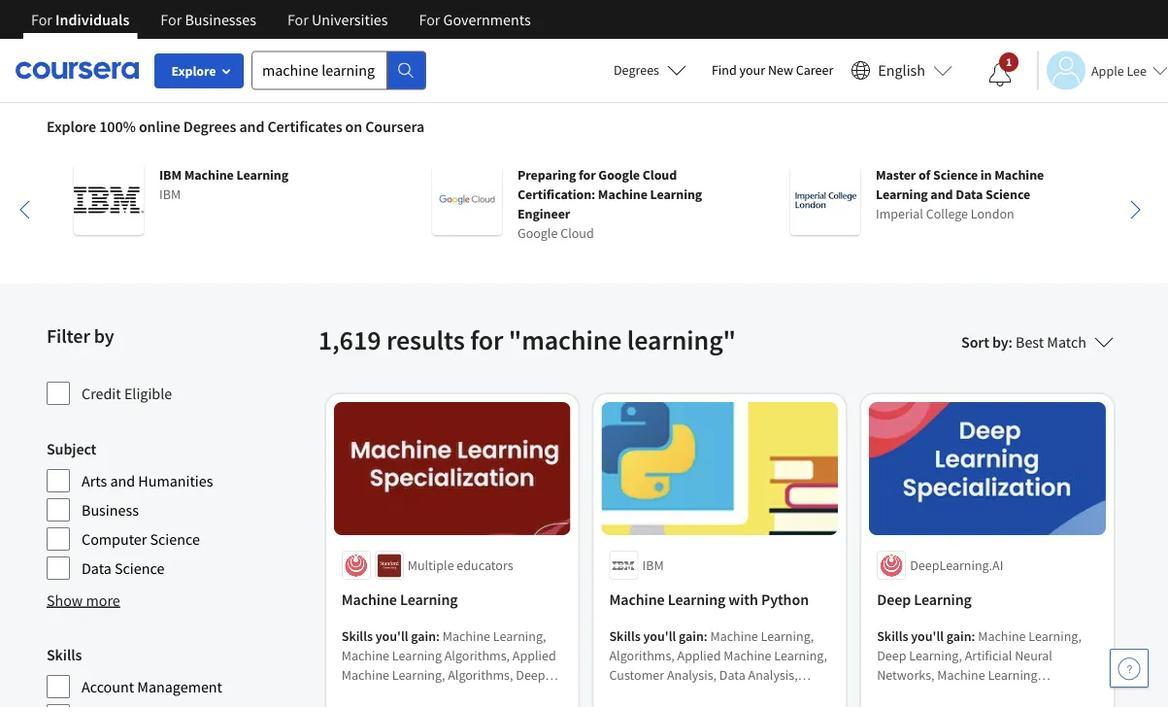 Task type: locate. For each thing, give the bounding box(es) containing it.
None search field
[[252, 51, 426, 90]]

certification:
[[518, 186, 596, 203]]

english button
[[843, 39, 961, 102]]

learning inside master of science in machine learning and data science imperial college london
[[876, 186, 928, 203]]

gain down "machine learning with python"
[[679, 628, 704, 645]]

and left certificates
[[239, 117, 264, 136]]

google cloud image
[[432, 165, 502, 235]]

science
[[933, 166, 978, 184], [986, 186, 1031, 203], [150, 529, 200, 549], [115, 558, 165, 578]]

ibm for ibm machine learning ibm
[[159, 166, 182, 184]]

ibm
[[159, 166, 182, 184], [159, 186, 181, 203], [642, 557, 664, 574]]

1 horizontal spatial gain
[[679, 628, 704, 645]]

: for deep learning
[[972, 628, 976, 645]]

for
[[31, 10, 52, 29], [161, 10, 182, 29], [287, 10, 309, 29], [419, 10, 440, 29]]

0 vertical spatial ibm
[[159, 166, 182, 184]]

1
[[1006, 54, 1012, 69]]

3 you'll from the left
[[911, 628, 944, 645]]

with
[[729, 590, 758, 609]]

you'll down machine learning
[[376, 628, 408, 645]]

for left governments
[[419, 10, 440, 29]]

100%
[[99, 117, 136, 136]]

2 gain from the left
[[679, 628, 704, 645]]

gain down machine learning
[[411, 628, 436, 645]]

1 horizontal spatial explore
[[171, 62, 216, 80]]

4 for from the left
[[419, 10, 440, 29]]

degrees
[[614, 61, 659, 79], [183, 117, 236, 136]]

eligible
[[124, 384, 172, 403]]

machine learning
[[342, 590, 458, 609]]

0 horizontal spatial data
[[82, 558, 112, 578]]

1 you'll from the left
[[376, 628, 408, 645]]

preparing
[[518, 166, 576, 184]]

explore for explore
[[171, 62, 216, 80]]

: down the machine learning link in the left bottom of the page
[[436, 628, 440, 645]]

science left the in
[[933, 166, 978, 184]]

and right 'arts'
[[110, 471, 135, 490]]

you'll
[[376, 628, 408, 645], [643, 628, 676, 645], [911, 628, 944, 645]]

by right the filter
[[94, 324, 114, 348]]

preparing for google cloud certification: machine learning engineer google cloud
[[518, 166, 702, 242]]

1 vertical spatial for
[[470, 323, 503, 357]]

"machine
[[509, 323, 622, 357]]

degrees right online
[[183, 117, 236, 136]]

0 vertical spatial explore
[[171, 62, 216, 80]]

ibm image
[[74, 165, 144, 235]]

google down "engineer"
[[518, 224, 558, 242]]

2 skills you'll gain : from the left
[[609, 628, 710, 645]]

science down the computer science at the left
[[115, 558, 165, 578]]

data up more
[[82, 558, 112, 578]]

0 vertical spatial degrees
[[614, 61, 659, 79]]

skills you'll gain : down "machine learning with python"
[[609, 628, 710, 645]]

degrees inside dropdown button
[[614, 61, 659, 79]]

1 horizontal spatial data
[[956, 186, 983, 203]]

degrees left find
[[614, 61, 659, 79]]

career
[[796, 61, 834, 79]]

0 horizontal spatial degrees
[[183, 117, 236, 136]]

help center image
[[1118, 657, 1141, 680]]

account
[[82, 677, 134, 696]]

skills you'll gain : down machine learning
[[342, 628, 443, 645]]

for up certification:
[[579, 166, 596, 184]]

1 horizontal spatial and
[[239, 117, 264, 136]]

skills for machine learning
[[342, 628, 373, 645]]

deep learning
[[877, 590, 972, 609]]

business
[[82, 500, 139, 520]]

1 vertical spatial degrees
[[183, 117, 236, 136]]

data
[[956, 186, 983, 203], [82, 558, 112, 578]]

0 horizontal spatial you'll
[[376, 628, 408, 645]]

gain for machine learning
[[411, 628, 436, 645]]

3 for from the left
[[287, 10, 309, 29]]

machine learning with python
[[609, 590, 809, 609]]

explore left 100%
[[47, 117, 96, 136]]

data science
[[82, 558, 165, 578]]

ibm up "machine learning with python"
[[642, 557, 664, 574]]

1 horizontal spatial degrees
[[614, 61, 659, 79]]

master
[[876, 166, 916, 184]]

skills up account
[[47, 645, 82, 664]]

science up london
[[986, 186, 1031, 203]]

1 gain from the left
[[411, 628, 436, 645]]

2 vertical spatial and
[[110, 471, 135, 490]]

0 horizontal spatial for
[[470, 323, 503, 357]]

cloud
[[643, 166, 677, 184], [561, 224, 594, 242]]

educators
[[457, 557, 513, 574]]

gain down the deep learning link
[[947, 628, 972, 645]]

learning inside the preparing for google cloud certification: machine learning engineer google cloud
[[650, 186, 702, 203]]

2 for from the left
[[161, 10, 182, 29]]

apple lee button
[[1037, 51, 1168, 90]]

skills down deep
[[877, 628, 909, 645]]

for for universities
[[287, 10, 309, 29]]

2 you'll from the left
[[643, 628, 676, 645]]

gain
[[411, 628, 436, 645], [679, 628, 704, 645], [947, 628, 972, 645]]

of
[[919, 166, 931, 184]]

show more button
[[47, 589, 120, 612]]

skills down machine learning
[[342, 628, 373, 645]]

learning inside ibm machine learning ibm
[[236, 166, 289, 184]]

0 vertical spatial data
[[956, 186, 983, 203]]

for for governments
[[419, 10, 440, 29]]

1 horizontal spatial skills you'll gain :
[[609, 628, 710, 645]]

1 skills you'll gain : from the left
[[342, 628, 443, 645]]

1 horizontal spatial for
[[579, 166, 596, 184]]

1 vertical spatial data
[[82, 558, 112, 578]]

computer science
[[82, 529, 200, 549]]

1 vertical spatial cloud
[[561, 224, 594, 242]]

multiple
[[408, 557, 454, 574]]

learning
[[236, 166, 289, 184], [650, 186, 702, 203], [876, 186, 928, 203], [400, 590, 458, 609], [668, 590, 726, 609], [914, 590, 972, 609]]

3 skills you'll gain : from the left
[[877, 628, 978, 645]]

0 vertical spatial google
[[599, 166, 640, 184]]

skills
[[342, 628, 373, 645], [609, 628, 641, 645], [877, 628, 909, 645], [47, 645, 82, 664]]

london
[[971, 205, 1015, 222]]

1 for from the left
[[31, 10, 52, 29]]

online
[[139, 117, 180, 136]]

0 vertical spatial cloud
[[643, 166, 677, 184]]

0 horizontal spatial by
[[94, 324, 114, 348]]

for
[[579, 166, 596, 184], [470, 323, 503, 357]]

skills for machine learning with python
[[609, 628, 641, 645]]

ibm right ibm image
[[159, 186, 181, 203]]

more
[[86, 591, 120, 610]]

show notifications image
[[989, 63, 1012, 86]]

1 horizontal spatial you'll
[[643, 628, 676, 645]]

you'll down deep learning
[[911, 628, 944, 645]]

skills you'll gain :
[[342, 628, 443, 645], [609, 628, 710, 645], [877, 628, 978, 645]]

2 horizontal spatial you'll
[[911, 628, 944, 645]]

for right results on the left of the page
[[470, 323, 503, 357]]

new
[[768, 61, 794, 79]]

2 horizontal spatial skills you'll gain :
[[877, 628, 978, 645]]

0 vertical spatial and
[[239, 117, 264, 136]]

1 horizontal spatial cloud
[[643, 166, 677, 184]]

your
[[740, 61, 765, 79]]

skills group
[[47, 643, 307, 707]]

you'll for deep learning
[[911, 628, 944, 645]]

data down the in
[[956, 186, 983, 203]]

learning"
[[627, 323, 736, 357]]

1 horizontal spatial by
[[993, 332, 1009, 352]]

: for machine learning
[[436, 628, 440, 645]]

2 vertical spatial ibm
[[642, 557, 664, 574]]

explore for explore 100% online degrees and certificates on coursera
[[47, 117, 96, 136]]

2 horizontal spatial and
[[931, 186, 953, 203]]

master of science in machine learning and data science imperial college london
[[876, 166, 1044, 222]]

skills you'll gain : down deep learning
[[877, 628, 978, 645]]

by right 'sort'
[[993, 332, 1009, 352]]

multiple educators
[[408, 557, 513, 574]]

and inside master of science in machine learning and data science imperial college london
[[931, 186, 953, 203]]

subject
[[47, 439, 96, 458]]

0 horizontal spatial explore
[[47, 117, 96, 136]]

by
[[94, 324, 114, 348], [993, 332, 1009, 352]]

0 horizontal spatial cloud
[[561, 224, 594, 242]]

1 vertical spatial google
[[518, 224, 558, 242]]

you'll down "machine learning with python"
[[643, 628, 676, 645]]

deep
[[877, 590, 911, 609]]

explore
[[171, 62, 216, 80], [47, 117, 96, 136]]

filter by
[[47, 324, 114, 348]]

: down the deep learning link
[[972, 628, 976, 645]]

ibm down online
[[159, 166, 182, 184]]

apple lee
[[1092, 62, 1147, 79]]

and up college
[[931, 186, 953, 203]]

1 vertical spatial explore
[[47, 117, 96, 136]]

businesses
[[185, 10, 256, 29]]

for left individuals
[[31, 10, 52, 29]]

machine
[[184, 166, 234, 184], [995, 166, 1044, 184], [598, 186, 648, 203], [342, 590, 397, 609], [609, 590, 665, 609]]

in
[[981, 166, 992, 184]]

for left businesses
[[161, 10, 182, 29]]

arts
[[82, 471, 107, 490]]

for governments
[[419, 10, 531, 29]]

0 horizontal spatial gain
[[411, 628, 436, 645]]

1 vertical spatial and
[[931, 186, 953, 203]]

: down "machine learning with python"
[[704, 628, 708, 645]]

ibm machine learning ibm
[[159, 166, 289, 203]]

filter
[[47, 324, 90, 348]]

2 horizontal spatial gain
[[947, 628, 972, 645]]

skills down "machine learning with python"
[[609, 628, 641, 645]]

sort
[[962, 332, 990, 352]]

skills you'll gain : for machine learning
[[342, 628, 443, 645]]

for left universities
[[287, 10, 309, 29]]

gain for machine learning with python
[[679, 628, 704, 645]]

explore inside popup button
[[171, 62, 216, 80]]

google
[[599, 166, 640, 184], [518, 224, 558, 242]]

explore down for businesses
[[171, 62, 216, 80]]

:
[[1009, 332, 1013, 352], [436, 628, 440, 645], [704, 628, 708, 645], [972, 628, 976, 645]]

google right "preparing"
[[599, 166, 640, 184]]

3 gain from the left
[[947, 628, 972, 645]]

0 horizontal spatial and
[[110, 471, 135, 490]]

0 horizontal spatial skills you'll gain :
[[342, 628, 443, 645]]

and
[[239, 117, 264, 136], [931, 186, 953, 203], [110, 471, 135, 490]]

explore button
[[154, 53, 244, 88]]

: left best
[[1009, 332, 1013, 352]]

0 vertical spatial for
[[579, 166, 596, 184]]

What do you want to learn? text field
[[252, 51, 388, 90]]

for individuals
[[31, 10, 129, 29]]

you'll for machine learning with python
[[643, 628, 676, 645]]

for universities
[[287, 10, 388, 29]]



Task type: describe. For each thing, give the bounding box(es) containing it.
apple
[[1092, 62, 1124, 79]]

governments
[[443, 10, 531, 29]]

subject group
[[47, 437, 307, 581]]

imperial college london image
[[791, 165, 861, 235]]

management
[[137, 677, 222, 696]]

python
[[761, 590, 809, 609]]

arts and humanities
[[82, 471, 213, 490]]

machine learning link
[[342, 588, 563, 611]]

: for machine learning with python
[[704, 628, 708, 645]]

you'll for machine learning
[[376, 628, 408, 645]]

engineer
[[518, 205, 570, 222]]

individuals
[[55, 10, 129, 29]]

universities
[[312, 10, 388, 29]]

degrees button
[[598, 49, 702, 91]]

1 vertical spatial ibm
[[159, 186, 181, 203]]

data inside master of science in machine learning and data science imperial college london
[[956, 186, 983, 203]]

credit eligible
[[82, 384, 172, 403]]

deeplearning.ai
[[910, 557, 1004, 574]]

0 horizontal spatial google
[[518, 224, 558, 242]]

best
[[1016, 332, 1044, 352]]

machine inside the preparing for google cloud certification: machine learning engineer google cloud
[[598, 186, 648, 203]]

results
[[386, 323, 465, 357]]

skills you'll gain : for deep learning
[[877, 628, 978, 645]]

ibm for ibm
[[642, 557, 664, 574]]

gain for deep learning
[[947, 628, 972, 645]]

skills for deep learning
[[877, 628, 909, 645]]

explore 100% online degrees and certificates on coursera
[[47, 117, 424, 136]]

for for businesses
[[161, 10, 182, 29]]

credit
[[82, 384, 121, 403]]

lee
[[1127, 62, 1147, 79]]

find
[[712, 61, 737, 79]]

machine inside master of science in machine learning and data science imperial college london
[[995, 166, 1044, 184]]

college
[[926, 205, 968, 222]]

english
[[878, 61, 926, 80]]

skills inside "group"
[[47, 645, 82, 664]]

skills you'll gain : for machine learning with python
[[609, 628, 710, 645]]

machine inside ibm machine learning ibm
[[184, 166, 234, 184]]

humanities
[[138, 471, 213, 490]]

account management
[[82, 677, 222, 696]]

1,619
[[318, 323, 381, 357]]

machine learning with python link
[[609, 588, 831, 611]]

deep learning link
[[877, 588, 1098, 611]]

and inside subject group
[[110, 471, 135, 490]]

1 horizontal spatial google
[[599, 166, 640, 184]]

certificates
[[268, 117, 342, 136]]

for for individuals
[[31, 10, 52, 29]]

data inside subject group
[[82, 558, 112, 578]]

coursera image
[[16, 55, 139, 86]]

1,619 results for "machine learning"
[[318, 323, 736, 357]]

for businesses
[[161, 10, 256, 29]]

show
[[47, 591, 83, 610]]

find your new career
[[712, 61, 834, 79]]

coursera
[[365, 117, 424, 136]]

sort by : best match
[[962, 332, 1087, 352]]

imperial
[[876, 205, 924, 222]]

on
[[345, 117, 362, 136]]

for inside the preparing for google cloud certification: machine learning engineer google cloud
[[579, 166, 596, 184]]

science down "humanities"
[[150, 529, 200, 549]]

computer
[[82, 529, 147, 549]]

banner navigation
[[16, 0, 546, 39]]

show more
[[47, 591, 120, 610]]

find your new career link
[[702, 58, 843, 83]]

1 button
[[973, 51, 1028, 98]]

by for sort
[[993, 332, 1009, 352]]

match
[[1047, 332, 1087, 352]]

by for filter
[[94, 324, 114, 348]]



Task type: vqa. For each thing, say whether or not it's contained in the screenshot.
For corresponding to Governments
yes



